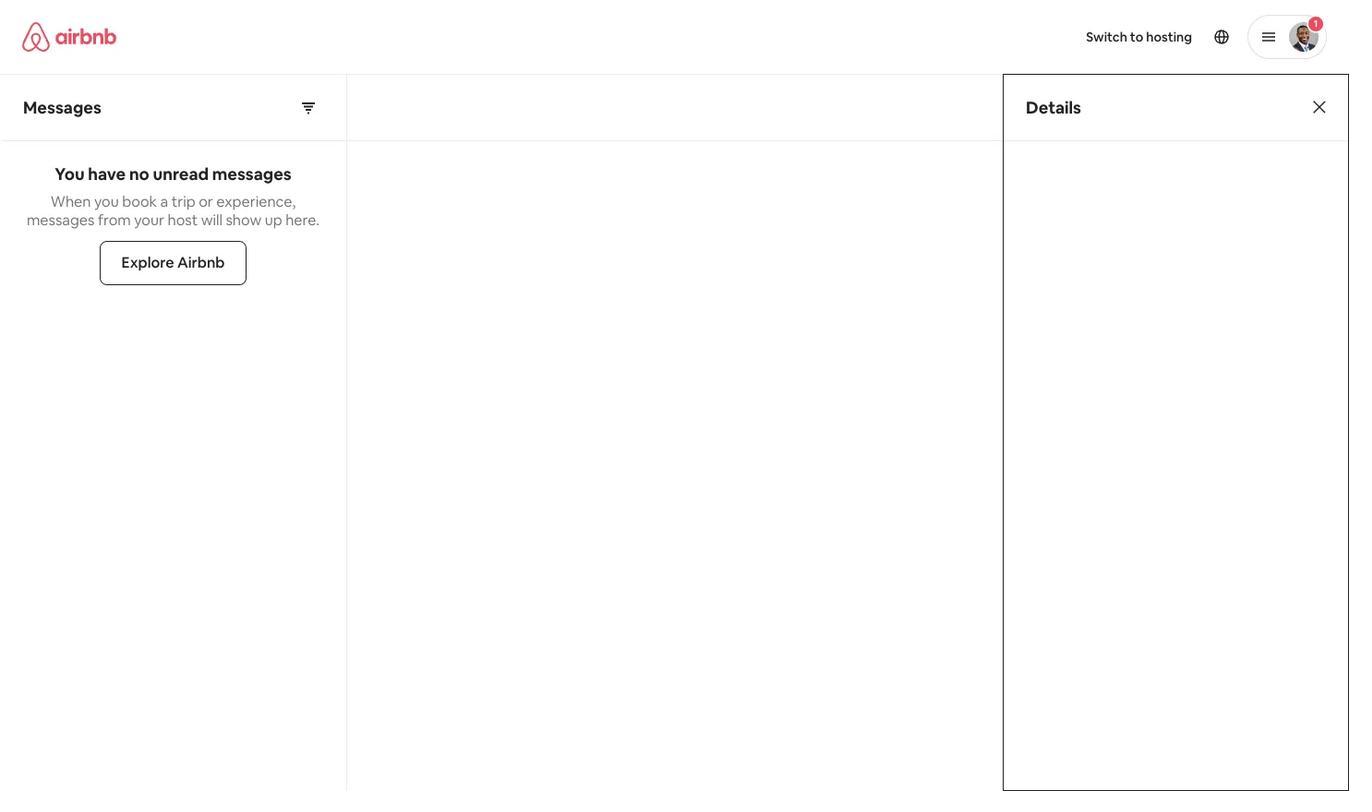 Task type: locate. For each thing, give the bounding box(es) containing it.
unread
[[153, 163, 209, 185]]

messages
[[212, 163, 292, 185], [27, 211, 95, 230]]

host
[[168, 211, 198, 230]]

profile element
[[697, 0, 1327, 74]]

details
[[1026, 97, 1082, 118]]

or
[[199, 192, 213, 212]]

here.
[[286, 211, 320, 230]]

your
[[134, 211, 164, 230]]

you
[[94, 192, 119, 212]]

show
[[226, 211, 262, 230]]

no
[[129, 163, 149, 185]]

explore airbnb
[[122, 253, 225, 272]]

0 vertical spatial messages
[[212, 163, 292, 185]]

switch to hosting
[[1086, 29, 1192, 45]]

experience,
[[216, 192, 296, 212]]

you have no unread messages when you book a trip or experience, messages from your host will show up here.
[[27, 163, 320, 230]]

messages down you
[[27, 211, 95, 230]]

you
[[55, 163, 85, 185]]

messaging page main contents element
[[0, 74, 1349, 792]]

1 button
[[1248, 15, 1327, 59]]

hosting
[[1147, 29, 1192, 45]]

0 horizontal spatial messages
[[27, 211, 95, 230]]

messages up experience,
[[212, 163, 292, 185]]

book
[[122, 192, 157, 212]]



Task type: describe. For each thing, give the bounding box(es) containing it.
will
[[201, 211, 223, 230]]

1 vertical spatial messages
[[27, 211, 95, 230]]

a
[[160, 192, 168, 212]]

switch to hosting link
[[1075, 18, 1204, 56]]

airbnb
[[177, 253, 225, 272]]

when
[[51, 192, 91, 212]]

have
[[88, 163, 126, 185]]

from
[[98, 211, 131, 230]]

1 horizontal spatial messages
[[212, 163, 292, 185]]

1
[[1314, 18, 1318, 30]]

to
[[1130, 29, 1144, 45]]

messages
[[23, 97, 101, 118]]

trip
[[171, 192, 196, 212]]

switch
[[1086, 29, 1128, 45]]

explore
[[122, 253, 174, 272]]

up
[[265, 211, 282, 230]]

explore airbnb link
[[99, 241, 247, 285]]

filter conversations. current filter: all conversations image
[[301, 100, 316, 115]]



Task type: vqa. For each thing, say whether or not it's contained in the screenshot.
car
no



